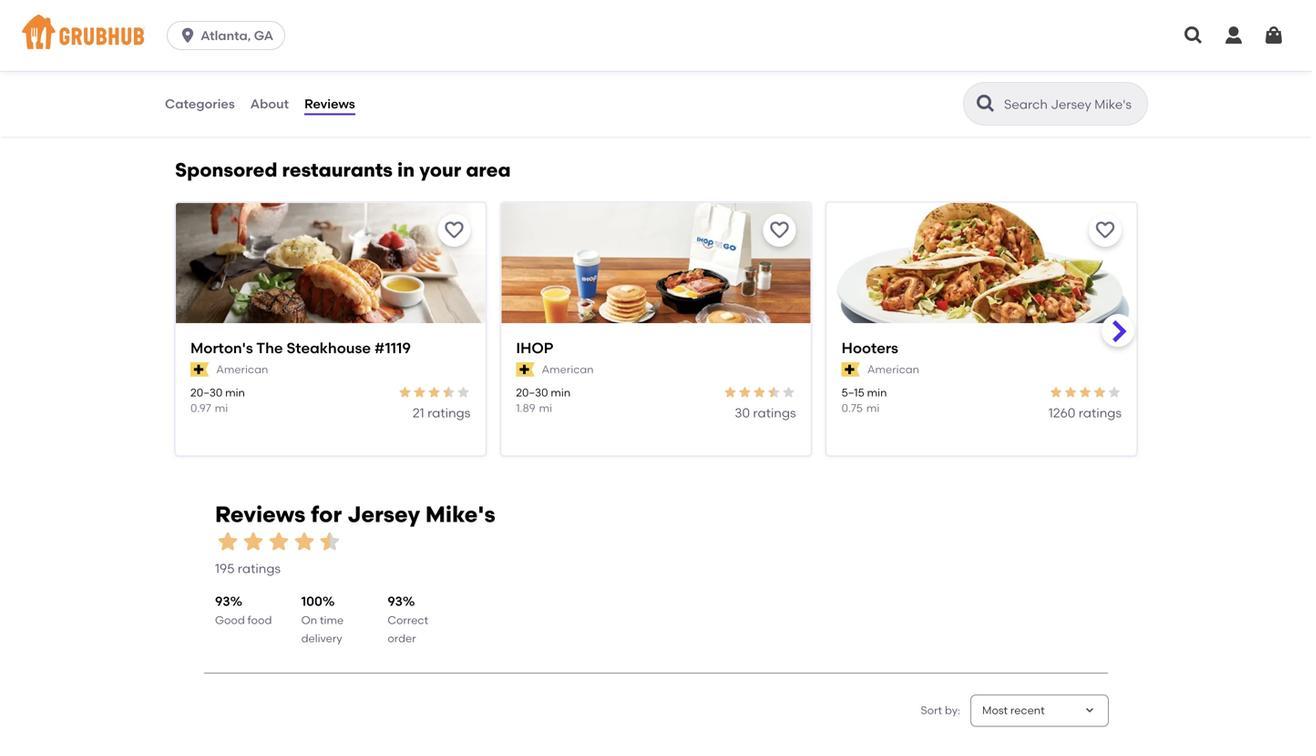 Task type: locate. For each thing, give the bounding box(es) containing it.
2 save this restaurant button from the left
[[763, 214, 796, 247]]

0 horizontal spatial save this restaurant image
[[443, 220, 465, 241]]

195
[[215, 561, 235, 577]]

mi
[[215, 402, 228, 415], [539, 402, 552, 415], [867, 402, 880, 415]]

5–15 min 0.75 mi
[[842, 386, 887, 415]]

on
[[301, 614, 317, 627]]

american for ihop
[[542, 363, 594, 376]]

93 inside 93 correct order
[[388, 594, 403, 609]]

1 horizontal spatial mi
[[539, 402, 552, 415]]

svg image
[[1223, 25, 1245, 46], [179, 26, 197, 45]]

sort
[[921, 704, 942, 718]]

2 20–30 from the left
[[516, 386, 548, 399]]

1 horizontal spatial 93
[[388, 594, 403, 609]]

save this restaurant button
[[438, 214, 471, 247], [763, 214, 796, 247], [1089, 214, 1122, 247]]

min inside 20–30 min 0.97 mi
[[225, 386, 245, 399]]

20–30 min 0.97 mi
[[190, 386, 245, 415]]

ratings
[[427, 406, 471, 421], [753, 406, 796, 421], [1079, 406, 1122, 421], [238, 561, 281, 577]]

delivery
[[301, 633, 342, 646]]

0 horizontal spatial subscription pass image
[[190, 363, 209, 377]]

mi for ihop
[[539, 402, 552, 415]]

morton's the steakhouse #1119 logo image
[[176, 203, 485, 356]]

ga
[[254, 28, 273, 43]]

mi for hooters
[[867, 402, 880, 415]]

1 american from the left
[[216, 363, 268, 376]]

save this restaurant image
[[443, 220, 465, 241], [769, 220, 791, 241]]

0 horizontal spatial american
[[216, 363, 268, 376]]

categories button
[[164, 71, 236, 137]]

reviews button
[[304, 71, 356, 137]]

0 horizontal spatial mi
[[215, 402, 228, 415]]

2 horizontal spatial american
[[867, 363, 919, 376]]

svg image
[[1183, 25, 1205, 46], [1263, 25, 1285, 46]]

3 subscription pass image from the left
[[842, 363, 860, 377]]

subscription pass image down 'ihop'
[[516, 363, 534, 377]]

1 horizontal spatial svg image
[[1263, 25, 1285, 46]]

20–30 up the 0.97 at the bottom left of the page
[[190, 386, 223, 399]]

ratings right 30
[[753, 406, 796, 421]]

min
[[225, 386, 245, 399], [551, 386, 571, 399], [867, 386, 887, 399]]

reviews inside reviews button
[[304, 96, 355, 111]]

1 min from the left
[[225, 386, 245, 399]]

1260 ratings
[[1049, 406, 1122, 421]]

time
[[320, 614, 344, 627]]

1 horizontal spatial subscription pass image
[[516, 363, 534, 377]]

2 horizontal spatial mi
[[867, 402, 880, 415]]

min for ihop
[[551, 386, 571, 399]]

atlanta,
[[201, 28, 251, 43]]

20–30 up 1.89
[[516, 386, 548, 399]]

steakhouse
[[287, 339, 371, 357]]

0 horizontal spatial svg image
[[179, 26, 197, 45]]

main navigation navigation
[[0, 0, 1312, 71]]

3 mi from the left
[[867, 402, 880, 415]]

2 mi from the left
[[539, 402, 552, 415]]

1 horizontal spatial save this restaurant button
[[763, 214, 796, 247]]

min down morton's
[[225, 386, 245, 399]]

93 inside 93 good food
[[215, 594, 230, 609]]

min for morton's the steakhouse #1119
[[225, 386, 245, 399]]

ratings for ihop
[[753, 406, 796, 421]]

subscription pass image up 5–15 on the right of page
[[842, 363, 860, 377]]

2 horizontal spatial save this restaurant button
[[1089, 214, 1122, 247]]

1260
[[1049, 406, 1076, 421]]

ratings right 21
[[427, 406, 471, 421]]

0 vertical spatial reviews
[[304, 96, 355, 111]]

1 vertical spatial reviews
[[215, 502, 306, 528]]

food
[[248, 614, 272, 627]]

area
[[466, 158, 511, 182]]

1 subscription pass image from the left
[[190, 363, 209, 377]]

mi inside 20–30 min 0.97 mi
[[215, 402, 228, 415]]

correct
[[388, 614, 428, 627]]

20–30 inside 20–30 min 0.97 mi
[[190, 386, 223, 399]]

save this restaurant button for ihop
[[763, 214, 796, 247]]

reviews right about on the top left of the page
[[304, 96, 355, 111]]

3 min from the left
[[867, 386, 887, 399]]

atlanta, ga
[[201, 28, 273, 43]]

subscription pass image for ihop
[[516, 363, 534, 377]]

star icon image
[[398, 385, 412, 400], [412, 385, 427, 400], [427, 385, 441, 400], [441, 385, 456, 400], [441, 385, 456, 400], [456, 385, 471, 400], [723, 385, 738, 400], [738, 385, 752, 400], [752, 385, 767, 400], [767, 385, 782, 400], [767, 385, 782, 400], [782, 385, 796, 400], [1049, 385, 1063, 400], [1063, 385, 1078, 400], [1078, 385, 1093, 400], [1093, 385, 1107, 400], [1107, 385, 1122, 400], [215, 530, 241, 555], [241, 530, 266, 555], [266, 530, 292, 555], [292, 530, 317, 555], [317, 530, 343, 555], [317, 530, 343, 555]]

recent
[[1011, 704, 1045, 718]]

hooters
[[842, 339, 898, 357]]

2 american from the left
[[542, 363, 594, 376]]

american
[[216, 363, 268, 376], [542, 363, 594, 376], [867, 363, 919, 376]]

93 up good
[[215, 594, 230, 609]]

3 american from the left
[[867, 363, 919, 376]]

93 good food
[[215, 594, 272, 627]]

0 horizontal spatial min
[[225, 386, 245, 399]]

save this restaurant button for morton's the steakhouse #1119
[[438, 214, 471, 247]]

in
[[397, 158, 415, 182]]

min right 5–15 on the right of page
[[867, 386, 887, 399]]

ratings for morton's the steakhouse #1119
[[427, 406, 471, 421]]

100
[[301, 594, 322, 609]]

caret down icon image
[[1083, 704, 1097, 719]]

subscription pass image for morton's the steakhouse #1119
[[190, 363, 209, 377]]

mi inside 20–30 min 1.89 mi
[[539, 402, 552, 415]]

93 for 93 correct order
[[388, 594, 403, 609]]

1 horizontal spatial 20–30
[[516, 386, 548, 399]]

subscription pass image
[[190, 363, 209, 377], [516, 363, 534, 377], [842, 363, 860, 377]]

american down morton's
[[216, 363, 268, 376]]

min inside 20–30 min 1.89 mi
[[551, 386, 571, 399]]

30 ratings
[[735, 406, 796, 421]]

save this restaurant image for ihop
[[769, 220, 791, 241]]

min inside the 5–15 min 0.75 mi
[[867, 386, 887, 399]]

mi inside the 5–15 min 0.75 mi
[[867, 402, 880, 415]]

0 horizontal spatial 93
[[215, 594, 230, 609]]

0.75
[[842, 402, 863, 415]]

Search Jersey Mike's search field
[[1002, 96, 1142, 113]]

0 horizontal spatial save this restaurant button
[[438, 214, 471, 247]]

1 horizontal spatial save this restaurant image
[[769, 220, 791, 241]]

2 horizontal spatial min
[[867, 386, 887, 399]]

restaurants
[[282, 158, 393, 182]]

american down 'ihop'
[[542, 363, 594, 376]]

2 save this restaurant image from the left
[[769, 220, 791, 241]]

mi right 0.75
[[867, 402, 880, 415]]

mi right the 0.97 at the bottom left of the page
[[215, 402, 228, 415]]

2 93 from the left
[[388, 594, 403, 609]]

2 min from the left
[[551, 386, 571, 399]]

reviews
[[304, 96, 355, 111], [215, 502, 306, 528]]

1 horizontal spatial min
[[551, 386, 571, 399]]

3 save this restaurant button from the left
[[1089, 214, 1122, 247]]

1 20–30 from the left
[[190, 386, 223, 399]]

sponsored
[[175, 158, 277, 182]]

20–30
[[190, 386, 223, 399], [516, 386, 548, 399]]

1 93 from the left
[[215, 594, 230, 609]]

ratings right 1260 at the right bottom of the page
[[1079, 406, 1122, 421]]

ratings for hooters
[[1079, 406, 1122, 421]]

2 horizontal spatial subscription pass image
[[842, 363, 860, 377]]

2 subscription pass image from the left
[[516, 363, 534, 377]]

1 save this restaurant image from the left
[[443, 220, 465, 241]]

hooters link
[[842, 338, 1122, 359]]

your
[[419, 158, 461, 182]]

american down hooters
[[867, 363, 919, 376]]

93 correct order
[[388, 594, 428, 646]]

20–30 for morton's the steakhouse #1119
[[190, 386, 223, 399]]

hooters logo image
[[827, 203, 1136, 356]]

20–30 inside 20–30 min 1.89 mi
[[516, 386, 548, 399]]

reviews up the 195 ratings
[[215, 502, 306, 528]]

mi right 1.89
[[539, 402, 552, 415]]

0 horizontal spatial 20–30
[[190, 386, 223, 399]]

93
[[215, 594, 230, 609], [388, 594, 403, 609]]

the
[[256, 339, 283, 357]]

min down 'ihop'
[[551, 386, 571, 399]]

0 horizontal spatial svg image
[[1183, 25, 1205, 46]]

svg image inside atlanta, ga button
[[179, 26, 197, 45]]

1 mi from the left
[[215, 402, 228, 415]]

1 horizontal spatial american
[[542, 363, 594, 376]]

subscription pass image down morton's
[[190, 363, 209, 377]]

most recent
[[982, 704, 1045, 718]]

ihop
[[516, 339, 554, 357]]

21 ratings
[[413, 406, 471, 421]]

min for hooters
[[867, 386, 887, 399]]

21
[[413, 406, 424, 421]]

save this restaurant button for hooters
[[1089, 214, 1122, 247]]

93 up the correct on the left bottom
[[388, 594, 403, 609]]

mi for morton's the steakhouse #1119
[[215, 402, 228, 415]]

1 save this restaurant button from the left
[[438, 214, 471, 247]]

morton's the steakhouse #1119 link
[[190, 338, 471, 359]]



Task type: vqa. For each thing, say whether or not it's contained in the screenshot.
Unlock
no



Task type: describe. For each thing, give the bounding box(es) containing it.
100 on time delivery
[[301, 594, 344, 646]]

#1119
[[374, 339, 411, 357]]

20–30 for ihop
[[516, 386, 548, 399]]

reviews for jersey mike's
[[215, 502, 496, 528]]

1.89
[[516, 402, 536, 415]]

by:
[[945, 704, 960, 718]]

20–30 min 1.89 mi
[[516, 386, 571, 415]]

mike's
[[425, 502, 496, 528]]

save this restaurant image
[[1094, 220, 1116, 241]]

order
[[388, 633, 416, 646]]

1 svg image from the left
[[1183, 25, 1205, 46]]

30
[[735, 406, 750, 421]]

ihop link
[[516, 338, 796, 359]]

categories
[[165, 96, 235, 111]]

american for hooters
[[867, 363, 919, 376]]

for
[[311, 502, 342, 528]]

195 ratings
[[215, 561, 281, 577]]

5–15
[[842, 386, 865, 399]]

ihop logo image
[[502, 203, 811, 356]]

sponsored restaurants in your area
[[175, 158, 511, 182]]

subscription pass image for hooters
[[842, 363, 860, 377]]

atlanta, ga button
[[167, 21, 293, 50]]

most
[[982, 704, 1008, 718]]

american for morton's the steakhouse #1119
[[216, 363, 268, 376]]

jersey
[[347, 502, 420, 528]]

about
[[250, 96, 289, 111]]

search icon image
[[975, 93, 997, 115]]

morton's the steakhouse #1119
[[190, 339, 411, 357]]

93 for 93 good food
[[215, 594, 230, 609]]

ratings right 195
[[238, 561, 281, 577]]

Sort by: field
[[982, 703, 1045, 719]]

0.97
[[190, 402, 211, 415]]

1 horizontal spatial svg image
[[1223, 25, 1245, 46]]

2 svg image from the left
[[1263, 25, 1285, 46]]

save this restaurant image for morton's the steakhouse #1119
[[443, 220, 465, 241]]

reviews for reviews for jersey mike's
[[215, 502, 306, 528]]

reviews for reviews
[[304, 96, 355, 111]]

morton's
[[190, 339, 253, 357]]

good
[[215, 614, 245, 627]]

about button
[[249, 71, 290, 137]]

sort by:
[[921, 704, 960, 718]]



